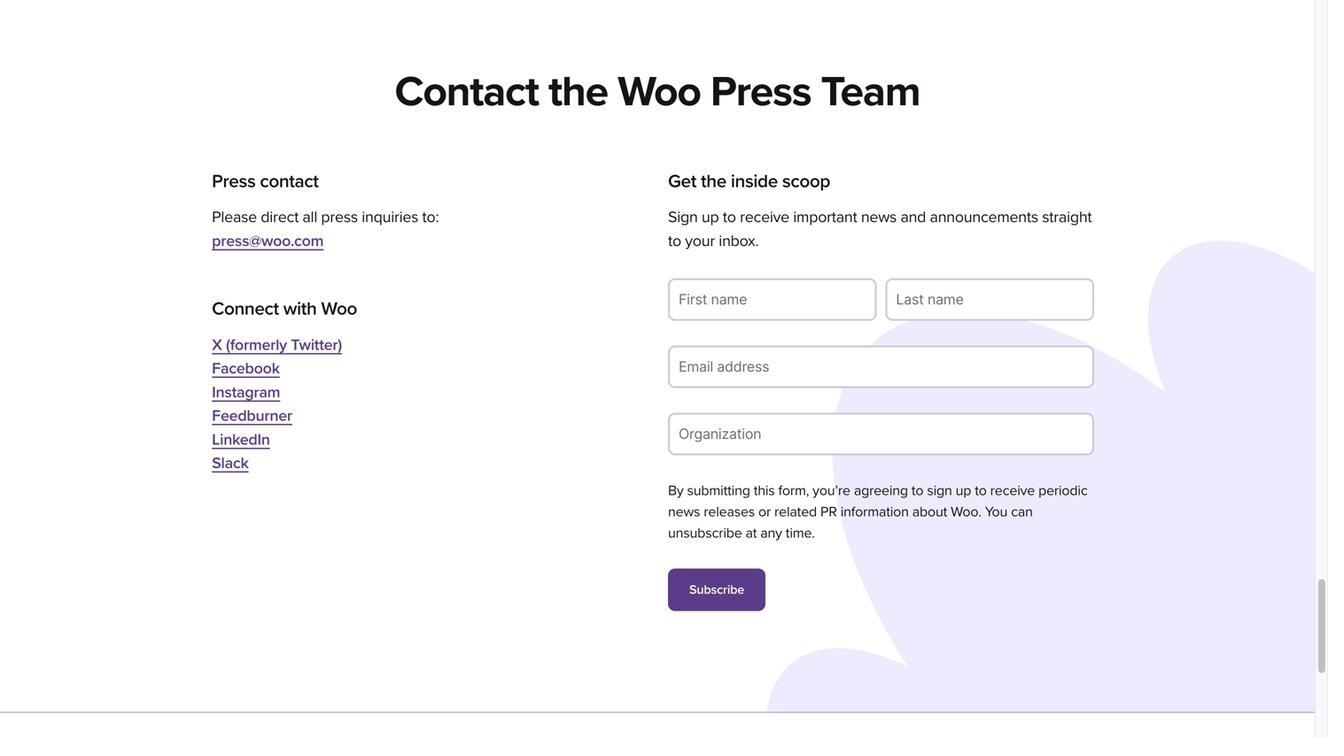 Task type: vqa. For each thing, say whether or not it's contained in the screenshot.
the topmost receive
yes



Task type: locate. For each thing, give the bounding box(es) containing it.
woo for the
[[618, 66, 701, 117]]

pr
[[820, 504, 837, 521]]

instagram
[[212, 383, 280, 402]]

can
[[1011, 504, 1033, 521]]

x
[[212, 336, 222, 355]]

get the inside scoop
[[668, 170, 830, 192]]

0 horizontal spatial the
[[548, 66, 608, 117]]

woo for with
[[321, 298, 357, 320]]

to left sign
[[912, 483, 924, 500]]

the for get
[[701, 170, 726, 192]]

1 vertical spatial receive
[[990, 483, 1035, 500]]

sign
[[668, 208, 698, 227]]

0 vertical spatial up
[[702, 208, 719, 227]]

0 horizontal spatial news
[[668, 504, 700, 521]]

facebook
[[212, 359, 280, 378]]

up
[[702, 208, 719, 227], [956, 483, 971, 500]]

to
[[723, 208, 736, 227], [668, 232, 681, 251], [912, 483, 924, 500], [975, 483, 987, 500]]

time.
[[786, 525, 815, 542]]

or
[[758, 504, 771, 521]]

0 horizontal spatial receive
[[740, 208, 789, 227]]

contact
[[260, 170, 319, 192]]

news left the and
[[861, 208, 897, 227]]

straight
[[1042, 208, 1092, 227]]

up inside by submitting this form, you're agreeing to sign up to receive periodic news releases or related pr information about woo. you can unsubscribe at any time.
[[956, 483, 971, 500]]

with
[[283, 298, 317, 320]]

0 horizontal spatial up
[[702, 208, 719, 227]]

receive
[[740, 208, 789, 227], [990, 483, 1035, 500]]

Last name text field
[[885, 279, 1094, 321]]

1 horizontal spatial up
[[956, 483, 971, 500]]

1 horizontal spatial woo
[[618, 66, 701, 117]]

linkedin link
[[212, 430, 270, 450]]

1 horizontal spatial press
[[710, 66, 811, 117]]

0 vertical spatial the
[[548, 66, 608, 117]]

sign
[[927, 483, 952, 500]]

1 vertical spatial woo
[[321, 298, 357, 320]]

1 vertical spatial up
[[956, 483, 971, 500]]

x (formerly twitter) facebook instagram feedburner linkedin slack
[[212, 336, 342, 473]]

news inside by submitting this form, you're agreeing to sign up to receive periodic news releases or related pr information about woo. you can unsubscribe at any time.
[[668, 504, 700, 521]]

press
[[321, 208, 358, 227]]

press contact
[[212, 170, 319, 192]]

0 horizontal spatial press
[[212, 170, 256, 192]]

0 vertical spatial receive
[[740, 208, 789, 227]]

any
[[760, 525, 782, 542]]

to:
[[422, 208, 439, 227]]

team
[[821, 66, 920, 117]]

receive inside the sign up to receive important news and announcements straight to your inbox.
[[740, 208, 789, 227]]

woo
[[618, 66, 701, 117], [321, 298, 357, 320]]

press
[[710, 66, 811, 117], [212, 170, 256, 192]]

up up your
[[702, 208, 719, 227]]

None submit
[[668, 569, 766, 612]]

1 vertical spatial the
[[701, 170, 726, 192]]

your
[[685, 232, 715, 251]]

the for contact
[[548, 66, 608, 117]]

linkedin
[[212, 430, 270, 450]]

feedburner
[[212, 407, 292, 426]]

1 vertical spatial press
[[212, 170, 256, 192]]

important
[[793, 208, 857, 227]]

1 vertical spatial news
[[668, 504, 700, 521]]

0 horizontal spatial woo
[[321, 298, 357, 320]]

receive up inbox.
[[740, 208, 789, 227]]

press@woo.com link
[[212, 232, 324, 251]]

0 vertical spatial woo
[[618, 66, 701, 117]]

0 vertical spatial news
[[861, 208, 897, 227]]

1 horizontal spatial the
[[701, 170, 726, 192]]

news
[[861, 208, 897, 227], [668, 504, 700, 521]]

up up the woo.
[[956, 483, 971, 500]]

by
[[668, 483, 684, 500]]

1 horizontal spatial receive
[[990, 483, 1035, 500]]

the
[[548, 66, 608, 117], [701, 170, 726, 192]]

and
[[901, 208, 926, 227]]

0 vertical spatial press
[[710, 66, 811, 117]]

up inside the sign up to receive important news and announcements straight to your inbox.
[[702, 208, 719, 227]]

receive up can
[[990, 483, 1035, 500]]

1 horizontal spatial news
[[861, 208, 897, 227]]

contact the woo press team
[[395, 66, 920, 117]]

inside
[[731, 170, 778, 192]]

news down by
[[668, 504, 700, 521]]



Task type: describe. For each thing, give the bounding box(es) containing it.
at
[[746, 525, 757, 542]]

press@woo.com
[[212, 232, 324, 251]]

inbox.
[[719, 232, 759, 251]]

you
[[985, 504, 1008, 521]]

submitting
[[687, 483, 750, 500]]

First name text field
[[668, 279, 877, 321]]

please
[[212, 208, 257, 227]]

slack link
[[212, 454, 249, 473]]

to up inbox.
[[723, 208, 736, 227]]

to up the woo.
[[975, 483, 987, 500]]

all
[[302, 208, 317, 227]]

information
[[841, 504, 909, 521]]

about
[[912, 504, 947, 521]]

to down sign
[[668, 232, 681, 251]]

slack
[[212, 454, 249, 473]]

instagram link
[[212, 383, 280, 402]]

this
[[754, 483, 775, 500]]

unsubscribe
[[668, 525, 742, 542]]

x (formerly twitter) link
[[212, 336, 342, 355]]

periodic
[[1038, 483, 1088, 500]]

Email address text field
[[668, 346, 1094, 389]]

by submitting this form, you're agreeing to sign up to receive periodic news releases or related pr information about woo. you can unsubscribe at any time.
[[668, 483, 1088, 542]]

announcements
[[930, 208, 1038, 227]]

sign up to receive important news and announcements straight to your inbox.
[[668, 208, 1092, 251]]

woo.
[[951, 504, 981, 521]]

facebook link
[[212, 359, 280, 378]]

direct
[[261, 208, 299, 227]]

feedburner link
[[212, 407, 292, 426]]

contact
[[395, 66, 539, 117]]

agreeing
[[854, 483, 908, 500]]

form,
[[778, 483, 809, 500]]

inquiries
[[362, 208, 418, 227]]

connect with woo
[[212, 298, 357, 320]]

related
[[774, 504, 817, 521]]

please direct all press inquiries to: press@woo.com
[[212, 208, 439, 251]]

you're
[[813, 483, 850, 500]]

receive inside by submitting this form, you're agreeing to sign up to receive periodic news releases or related pr information about woo. you can unsubscribe at any time.
[[990, 483, 1035, 500]]

(formerly
[[226, 336, 287, 355]]

news inside the sign up to receive important news and announcements straight to your inbox.
[[861, 208, 897, 227]]

Organization text field
[[668, 413, 1094, 456]]

get
[[668, 170, 696, 192]]

scoop
[[782, 170, 830, 192]]

connect
[[212, 298, 279, 320]]

releases
[[704, 504, 755, 521]]

twitter)
[[291, 336, 342, 355]]



